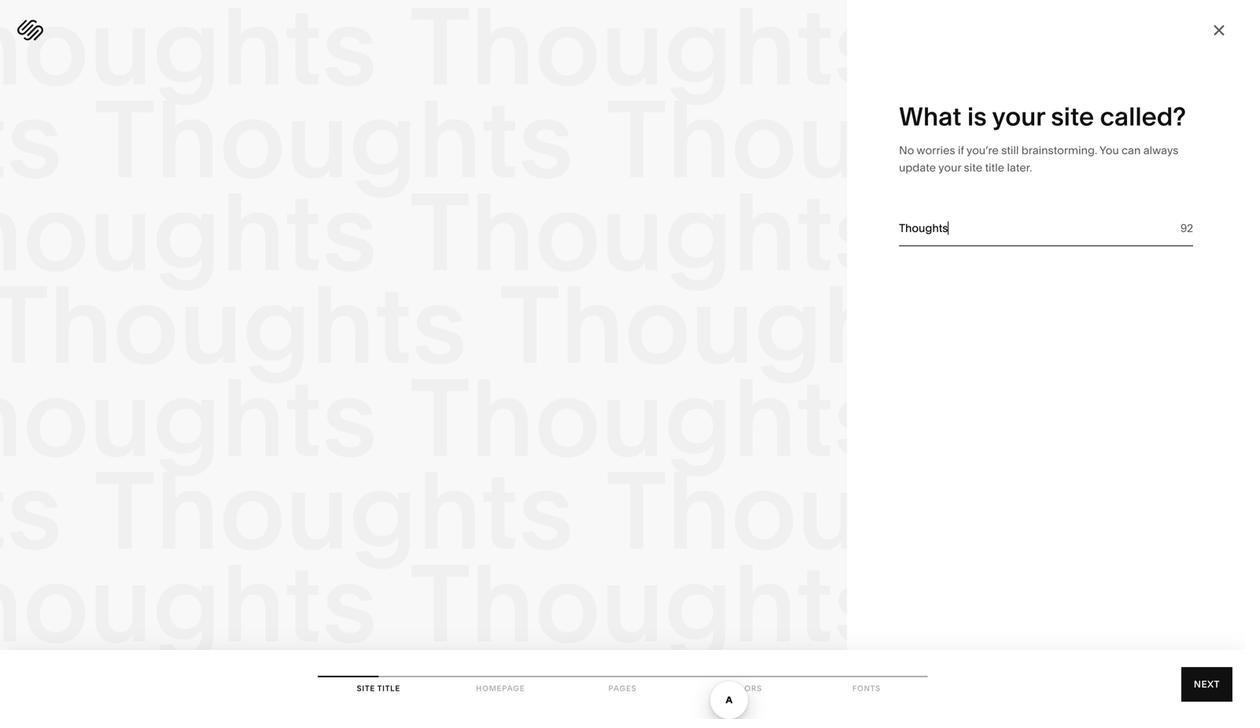 Task type: locate. For each thing, give the bounding box(es) containing it.
1 horizontal spatial site
[[1051, 101, 1095, 132]]

site inside no worries if you're still brainstorming. you can always update your site title later.
[[964, 161, 983, 174]]

site
[[357, 684, 375, 693]]

next button
[[1182, 667, 1233, 702]]

called?
[[1101, 101, 1187, 132]]

is
[[968, 101, 987, 132]]

0 horizontal spatial site
[[964, 161, 983, 174]]

0 horizontal spatial your
[[939, 161, 962, 174]]

site
[[1051, 101, 1095, 132], [964, 161, 983, 174]]

1 vertical spatial your
[[939, 161, 962, 174]]

site down you're
[[964, 161, 983, 174]]

homepage
[[476, 684, 525, 693]]

title
[[986, 161, 1005, 174]]

can
[[1122, 144, 1141, 157]]

your up still
[[993, 101, 1046, 132]]

what
[[899, 101, 962, 132]]

no
[[899, 144, 915, 157]]

your inside no worries if you're still brainstorming. you can always update your site title later.
[[939, 161, 962, 174]]

1 vertical spatial site
[[964, 161, 983, 174]]

your down if
[[939, 161, 962, 174]]

0 vertical spatial your
[[993, 101, 1046, 132]]

you
[[1100, 144, 1119, 157]]

1 horizontal spatial your
[[993, 101, 1046, 132]]

site up brainstorming.
[[1051, 101, 1095, 132]]

My Squarespace Site text field
[[899, 220, 1173, 237]]

your
[[993, 101, 1046, 132], [939, 161, 962, 174]]

worries
[[917, 144, 956, 157]]



Task type: describe. For each thing, give the bounding box(es) containing it.
colors
[[727, 684, 762, 693]]

later.
[[1008, 161, 1033, 174]]

title
[[377, 684, 400, 693]]

always
[[1144, 144, 1179, 157]]

0 vertical spatial site
[[1051, 101, 1095, 132]]

still
[[1002, 144, 1019, 157]]

no worries if you're still brainstorming. you can always update your site title later.
[[899, 144, 1179, 174]]

pages
[[609, 684, 637, 693]]

fonts
[[853, 684, 881, 693]]

92
[[1181, 222, 1194, 235]]

update
[[899, 161, 936, 174]]

next
[[1194, 679, 1220, 690]]

what is your site called?
[[899, 101, 1187, 132]]

if
[[958, 144, 965, 157]]

you're
[[967, 144, 999, 157]]

site title
[[357, 684, 400, 693]]

brainstorming.
[[1022, 144, 1098, 157]]



Task type: vqa. For each thing, say whether or not it's contained in the screenshot.
Reply-To
no



